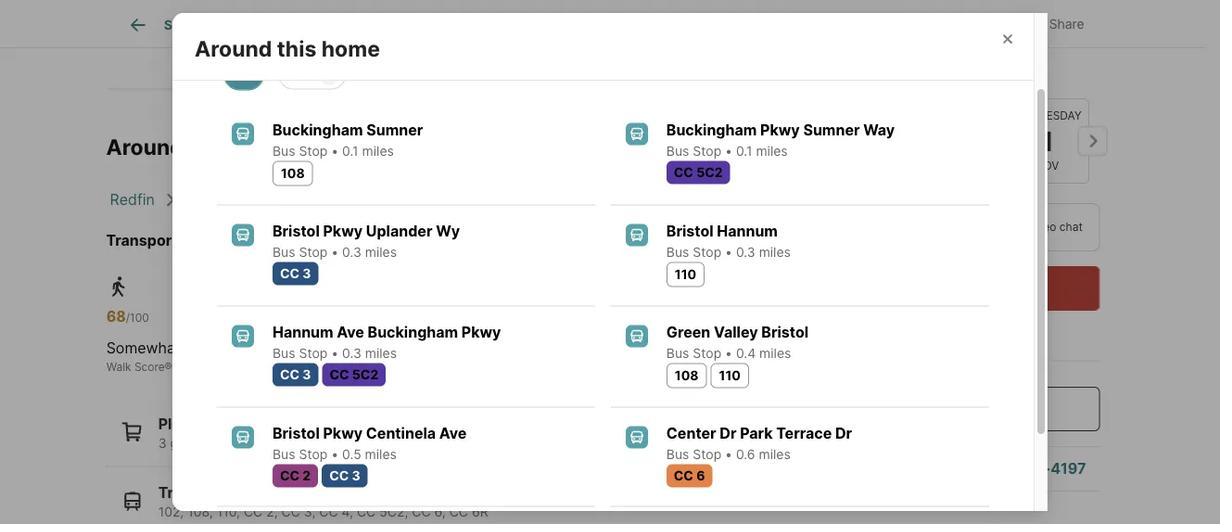 Task type: describe. For each thing, give the bounding box(es) containing it.
terrace
[[776, 425, 832, 443]]

stop inside hannum ave buckingham pkwy bus stop • 0.3 miles
[[299, 346, 328, 362]]

some
[[286, 338, 326, 357]]

0.3 inside bristol hannum bus stop • 0.3 miles 110
[[736, 245, 756, 261]]

3 inside places 3 groceries, 32 restaurants, 1 park
[[158, 435, 167, 451]]

transit
[[330, 338, 375, 357]]

wednesday
[[1013, 109, 1082, 122]]

3 down some
[[303, 367, 311, 383]]

county
[[370, 190, 421, 209]]

396-
[[1015, 460, 1051, 478]]

angeles
[[309, 190, 366, 209]]

bus inside the green valley bristol bus stop • 0.4 miles
[[667, 346, 689, 362]]

places 3 groceries, 32 restaurants, 1 park
[[158, 414, 368, 451]]

0.1 inside buckingham pkwy sumner way bus stop • 0.1 miles cc 5c2
[[736, 144, 753, 160]]

6,
[[435, 504, 446, 520]]

cc inside buckingham pkwy sumner way bus stop • 0.1 miles cc 5c2
[[674, 165, 694, 181]]

cc left 2
[[280, 468, 300, 484]]

places
[[158, 414, 206, 433]]

bus inside list box
[[290, 66, 313, 82]]

110 inside bristol hannum bus stop • 0.3 miles 110
[[675, 267, 697, 283]]

® for transit
[[355, 360, 363, 374]]

2
[[303, 468, 311, 484]]

• inside the green valley bristol bus stop • 0.4 miles
[[725, 346, 733, 362]]

pkwy for centinela
[[323, 425, 363, 443]]

1 horizontal spatial dr
[[720, 425, 737, 443]]

bus inside bristol hannum bus stop • 0.3 miles 110
[[667, 245, 689, 261]]

restaurants,
[[255, 435, 328, 451]]

40
[[414, 307, 435, 325]]

1 vertical spatial home
[[937, 67, 996, 93]]

list box inside around this home dialog
[[210, 52, 997, 90]]

way
[[864, 122, 895, 140]]

all
[[237, 67, 251, 83]]

los
[[280, 190, 305, 209]]

90230
[[450, 190, 496, 209]]

cc left 2,
[[244, 504, 263, 520]]

score for somewhat
[[134, 360, 165, 374]]

miles inside buckingham sumner bus stop • 0.1 miles 108
[[362, 144, 394, 160]]

bristol inside the green valley bristol bus stop • 0.4 miles
[[762, 324, 809, 342]]

start an offer button
[[810, 387, 1100, 431]]

los angeles county
[[280, 190, 421, 209]]

bristol for bristol pkwy uplander wy
[[273, 223, 320, 241]]

home inside "element"
[[322, 35, 380, 61]]

somewhat for somewhat walkable walk score ®
[[106, 338, 181, 357]]

transit 102, 108, 110, cc 2, cc 3, cc 4, cc 5c2, cc 6, cc 6r
[[158, 484, 488, 520]]

cc inside bristol pkwy uplander wy bus stop • 0.3 miles cc 3
[[280, 266, 300, 282]]

green
[[667, 324, 711, 342]]

canterbury
[[295, 231, 378, 249]]

• inside bristol pkwy uplander wy bus stop • 0.3 miles cc 3
[[331, 245, 339, 261]]

this inside "element"
[[277, 35, 317, 61]]

/100
[[126, 311, 149, 324]]

cc down 0.5
[[329, 468, 349, 484]]

groceries,
[[170, 435, 231, 451]]

1 inside wednesday 1 nov
[[1041, 125, 1054, 157]]

cc right 2,
[[282, 504, 300, 520]]

share button
[[1008, 4, 1100, 42]]

• inside bristol hannum bus stop • 0.3 miles 110
[[725, 245, 733, 261]]

miles inside bristol hannum bus stop • 0.3 miles 110
[[759, 245, 791, 261]]

6199
[[254, 231, 291, 249]]

bus inside the center dr park terrace dr bus stop • 0.6 miles cc 6
[[667, 447, 689, 463]]

miles inside the green valley bristol bus stop • 0.4 miles
[[760, 346, 792, 362]]

buckingham pkwy sumner way bus stop • 0.1 miles cc 5c2
[[667, 122, 895, 181]]

1 vertical spatial this
[[893, 67, 932, 93]]

3 tab from the left
[[467, 3, 615, 47]]

valley
[[714, 324, 758, 342]]

somewhat for somewhat bikeable
[[414, 338, 489, 357]]

hannum ave buckingham pkwy bus stop • 0.3 miles
[[273, 324, 501, 362]]

0 horizontal spatial 5c2
[[352, 367, 379, 383]]

stop inside buckingham pkwy sumner way bus stop • 0.1 miles cc 5c2
[[693, 144, 722, 160]]

bristol hannum bus stop • 0.3 miles 110
[[667, 223, 791, 283]]

search
[[164, 17, 208, 33]]

® for walkable
[[165, 360, 172, 374]]

hannum inside hannum ave buckingham pkwy bus stop • 0.3 miles
[[273, 324, 334, 342]]

4,
[[342, 504, 353, 520]]

2,
[[266, 504, 278, 520]]

4197
[[1051, 460, 1087, 478]]

bus image for bristol pkwy uplander wy
[[232, 225, 254, 247]]

dr for bus
[[836, 425, 852, 443]]

15
[[323, 68, 336, 81]]

1 vertical spatial cc 3
[[329, 468, 360, 484]]

wy
[[436, 223, 460, 241]]

6
[[697, 468, 705, 484]]

tour
[[844, 67, 888, 93]]

• inside hannum ave buckingham pkwy bus stop • 0.3 miles
[[331, 346, 339, 362]]

108 inside buckingham sumner bus stop • 0.1 miles 108
[[281, 166, 305, 182]]

redfin link
[[110, 190, 155, 209]]

2 vertical spatial this
[[188, 134, 228, 160]]

2 tab from the left
[[328, 3, 467, 47]]

cc 5c2
[[330, 367, 379, 383]]

green valley bristol bus stop • 0.4 miles
[[667, 324, 809, 362]]

0.6
[[736, 447, 755, 463]]

an
[[947, 400, 965, 418]]

68
[[106, 307, 126, 325]]

tour via video chat list box
[[810, 203, 1100, 251]]

• inside bristol pkwy centinela ave bus stop • 0.5 miles
[[331, 447, 339, 463]]

buckingham inside hannum ave buckingham pkwy bus stop • 0.3 miles
[[368, 324, 458, 342]]

chat
[[1060, 220, 1083, 234]]

bus inside hannum ave buckingham pkwy bus stop • 0.3 miles
[[273, 346, 295, 362]]

3 inside bristol pkwy uplander wy bus stop • 0.3 miles cc 3
[[303, 266, 311, 282]]

buckingham sumner bus stop • 0.1 miles 108
[[273, 122, 423, 182]]

cc right 6,
[[450, 504, 468, 520]]

los angeles county link
[[280, 190, 421, 209]]

bus image for buckingham pkwy sumner way
[[626, 123, 648, 146]]

some transit transit score ®
[[286, 338, 375, 374]]

miles inside bristol pkwy uplander wy bus stop • 0.3 miles cc 3
[[365, 245, 397, 261]]

bikeable
[[493, 338, 552, 357]]

90230 link
[[450, 190, 496, 209]]

score for some
[[325, 360, 355, 374]]

bus inside bristol pkwy uplander wy bus stop • 0.3 miles cc 3
[[273, 245, 295, 261]]

1 inside places 3 groceries, 32 restaurants, 1 park
[[332, 435, 338, 451]]

30
[[845, 125, 882, 157]]

next image
[[1078, 126, 1108, 156]]

0 horizontal spatial cc 3
[[280, 367, 311, 383]]

bristol for bristol pkwy centinela ave
[[273, 425, 320, 443]]

• inside buckingham sumner bus stop • 0.1 miles 108
[[331, 144, 339, 160]]

redfin
[[110, 190, 155, 209]]

pkwy for sumner
[[761, 122, 800, 140]]

walk
[[106, 360, 131, 374]]

go
[[810, 67, 839, 93]]

centinela
[[366, 425, 436, 443]]

cc 2
[[280, 468, 311, 484]]

sumner inside buckingham pkwy sumner way bus stop • 0.1 miles cc 5c2
[[804, 122, 860, 140]]

hannum inside bristol hannum bus stop • 0.3 miles 110
[[717, 223, 778, 241]]

1 tab from the left
[[229, 3, 328, 47]]

stop inside buckingham sumner bus stop • 0.1 miles 108
[[299, 144, 328, 160]]

park
[[341, 435, 368, 451]]

0.3 for hannum ave buckingham pkwy
[[342, 346, 362, 362]]

0.5
[[342, 447, 361, 463]]

ave inside bristol pkwy centinela ave bus stop • 0.5 miles
[[439, 425, 467, 443]]

(503)
[[970, 460, 1011, 478]]

around this home element
[[195, 13, 402, 62]]

tab list inside around this home dialog
[[195, 0, 1012, 30]]

tour
[[983, 220, 1007, 234]]

start an offer
[[908, 400, 1003, 418]]

wednesday 1 nov
[[1013, 109, 1082, 173]]



Task type: locate. For each thing, give the bounding box(es) containing it.
0 vertical spatial 110
[[675, 267, 697, 283]]

32
[[235, 435, 251, 451]]

0 vertical spatial transit
[[286, 360, 322, 374]]

2 somewhat from the left
[[414, 338, 489, 357]]

0 vertical spatial around this home
[[195, 35, 380, 61]]

5c2 down transit
[[352, 367, 379, 383]]

ave up cc 5c2
[[337, 324, 364, 342]]

2 horizontal spatial this
[[893, 67, 932, 93]]

2 score from the left
[[325, 360, 355, 374]]

108,
[[188, 504, 213, 520]]

0 vertical spatial home
[[322, 35, 380, 61]]

48
[[286, 307, 306, 325]]

#205
[[402, 231, 440, 249]]

1 vertical spatial 5c2
[[352, 367, 379, 383]]

110,
[[217, 504, 240, 520]]

1 horizontal spatial 110
[[719, 368, 741, 384]]

5c2 up bristol hannum bus stop • 0.3 miles 110
[[697, 165, 723, 181]]

bus inside buckingham pkwy sumner way bus stop • 0.1 miles cc 5c2
[[667, 144, 689, 160]]

stop inside the green valley bristol bus stop • 0.4 miles
[[693, 346, 722, 362]]

3
[[303, 266, 311, 282], [303, 367, 311, 383], [158, 435, 167, 451], [352, 468, 360, 484]]

® inside 'somewhat walkable walk score ®'
[[165, 360, 172, 374]]

cc left 6,
[[412, 504, 431, 520]]

1 horizontal spatial ®
[[355, 360, 363, 374]]

1 horizontal spatial buckingham
[[368, 324, 458, 342]]

cc down some
[[280, 367, 300, 383]]

around this home inside "element"
[[195, 35, 380, 61]]

® right walk
[[165, 360, 172, 374]]

1 sumner from the left
[[367, 122, 423, 140]]

0 vertical spatial hannum
[[717, 223, 778, 241]]

0 vertical spatial ave
[[337, 324, 364, 342]]

bus image
[[232, 123, 254, 146], [626, 123, 648, 146], [232, 326, 254, 348], [626, 326, 648, 348]]

offer
[[968, 400, 1003, 418]]

ave right centinela
[[439, 425, 467, 443]]

hannum up cc 5c2
[[273, 324, 334, 342]]

around this home dialog
[[173, 0, 1048, 524]]

cc down transit
[[330, 367, 349, 383]]

stop inside bristol pkwy uplander wy bus stop • 0.3 miles cc 3
[[299, 245, 328, 261]]

1 vertical spatial 110
[[719, 368, 741, 384]]

110 up green at the right
[[675, 267, 697, 283]]

• left 'previous' icon
[[725, 144, 733, 160]]

miles inside bristol pkwy centinela ave bus stop • 0.5 miles
[[365, 447, 397, 463]]

around up all
[[195, 35, 272, 61]]

0.3 for bristol pkwy uplander wy
[[342, 245, 362, 261]]

park
[[740, 425, 773, 443]]

1 score from the left
[[134, 360, 165, 374]]

around
[[195, 35, 272, 61], [106, 134, 183, 160]]

1
[[1041, 125, 1054, 157], [332, 435, 338, 451]]

2 ® from the left
[[355, 360, 363, 374]]

transportation near 6199 canterbury dr #205
[[106, 231, 440, 249]]

0.1 left 'previous' icon
[[736, 144, 753, 160]]

1 horizontal spatial sumner
[[804, 122, 860, 140]]

stop inside bristol hannum bus stop • 0.3 miles 110
[[693, 245, 722, 261]]

1 horizontal spatial 0.1
[[736, 144, 753, 160]]

1 vertical spatial around this home
[[106, 134, 292, 160]]

110 down "0.4"
[[719, 368, 741, 384]]

1 vertical spatial ave
[[439, 425, 467, 443]]

0.3 inside hannum ave buckingham pkwy bus stop • 0.3 miles
[[342, 346, 362, 362]]

transit inside transit 102, 108, 110, cc 2, cc 3, cc 4, cc 5c2, cc 6, cc 6r
[[158, 484, 209, 502]]

0 horizontal spatial buckingham
[[273, 122, 363, 140]]

california
[[184, 190, 251, 209]]

transit down some
[[286, 360, 322, 374]]

miles inside hannum ave buckingham pkwy bus stop • 0.3 miles
[[365, 346, 397, 362]]

0.1 up los angeles county link on the top of the page
[[342, 144, 359, 160]]

previous image
[[803, 126, 832, 156]]

buckingham inside buckingham sumner bus stop • 0.1 miles 108
[[273, 122, 363, 140]]

0 horizontal spatial hannum
[[273, 324, 334, 342]]

bus image for bristol pkwy centinela ave
[[232, 427, 254, 449]]

0 vertical spatial cc 3
[[280, 367, 311, 383]]

0 horizontal spatial transit
[[158, 484, 209, 502]]

somewhat bikeable
[[414, 338, 552, 357]]

• inside buckingham pkwy sumner way bus stop • 0.1 miles cc 5c2
[[725, 144, 733, 160]]

6r
[[472, 504, 488, 520]]

miles
[[362, 144, 394, 160], [756, 144, 788, 160], [365, 245, 397, 261], [759, 245, 791, 261], [365, 346, 397, 362], [760, 346, 792, 362], [365, 447, 397, 463], [759, 447, 791, 463]]

bristol pkwy centinela ave bus stop • 0.5 miles
[[273, 425, 467, 463]]

3,
[[304, 504, 316, 520]]

0.3 inside bristol pkwy uplander wy bus stop • 0.3 miles cc 3
[[342, 245, 362, 261]]

cc left 6
[[674, 468, 694, 484]]

bristol inside bristol hannum bus stop • 0.3 miles 110
[[667, 223, 714, 241]]

1 vertical spatial transit
[[158, 484, 209, 502]]

0 horizontal spatial 110
[[675, 267, 697, 283]]

1 horizontal spatial transit
[[286, 360, 322, 374]]

0 horizontal spatial somewhat
[[106, 338, 181, 357]]

around inside "element"
[[195, 35, 272, 61]]

somewhat inside 'somewhat walkable walk score ®'
[[106, 338, 181, 357]]

0.3 down the los angeles county
[[342, 245, 362, 261]]

68 /100
[[106, 307, 149, 325]]

30 button
[[821, 98, 906, 184]]

near
[[218, 231, 251, 249]]

1 horizontal spatial 108
[[675, 368, 699, 384]]

1 vertical spatial hannum
[[273, 324, 334, 342]]

1 horizontal spatial somewhat
[[414, 338, 489, 357]]

hannum down buckingham pkwy sumner way bus stop • 0.1 miles cc 5c2
[[717, 223, 778, 241]]

1 somewhat from the left
[[106, 338, 181, 357]]

1 horizontal spatial 5c2
[[697, 165, 723, 181]]

pkwy up 0.5
[[323, 425, 363, 443]]

3 down places
[[158, 435, 167, 451]]

None button
[[913, 98, 998, 184], [1005, 98, 1089, 184], [913, 98, 998, 184], [1005, 98, 1089, 184]]

start
[[908, 400, 944, 418]]

score down transit
[[325, 360, 355, 374]]

score right walk
[[134, 360, 165, 374]]

center dr park terrace dr bus stop • 0.6 miles cc 6
[[667, 425, 852, 484]]

0 horizontal spatial sumner
[[367, 122, 423, 140]]

1 vertical spatial 1
[[332, 435, 338, 451]]

1 horizontal spatial cc 3
[[329, 468, 360, 484]]

bristol for bristol hannum
[[667, 223, 714, 241]]

around this home up 15
[[195, 35, 380, 61]]

(503) 396-4197 link
[[970, 460, 1087, 478]]

5c2
[[697, 165, 723, 181], [352, 367, 379, 383]]

0 vertical spatial 5c2
[[697, 165, 723, 181]]

1 horizontal spatial 1
[[1041, 125, 1054, 157]]

bus
[[290, 66, 313, 82], [273, 144, 295, 160], [667, 144, 689, 160], [273, 245, 295, 261], [667, 245, 689, 261], [273, 346, 295, 362], [667, 346, 689, 362], [273, 447, 295, 463], [667, 447, 689, 463]]

transit up 102,
[[158, 484, 209, 502]]

0 vertical spatial 108
[[281, 166, 305, 182]]

transportation
[[106, 231, 215, 249]]

tab
[[229, 3, 328, 47], [328, 3, 467, 47], [467, 3, 615, 47], [615, 3, 708, 47]]

bus image for bristol hannum
[[626, 225, 648, 247]]

option
[[810, 203, 945, 251]]

go tour this home
[[810, 67, 996, 93]]

• down angeles
[[331, 245, 339, 261]]

somewhat
[[106, 338, 181, 357], [414, 338, 489, 357]]

cc
[[674, 165, 694, 181], [280, 266, 300, 282], [280, 367, 300, 383], [330, 367, 349, 383], [280, 468, 300, 484], [329, 468, 349, 484], [674, 468, 694, 484], [244, 504, 263, 520], [282, 504, 300, 520], [319, 504, 338, 520], [357, 504, 376, 520], [412, 504, 431, 520], [450, 504, 468, 520]]

1 up nov
[[1041, 125, 1054, 157]]

nov
[[1035, 159, 1059, 173]]

bus image for hannum ave buckingham pkwy
[[232, 326, 254, 348]]

cc up bristol hannum bus stop • 0.3 miles 110
[[674, 165, 694, 181]]

0 horizontal spatial ave
[[337, 324, 364, 342]]

1 vertical spatial around
[[106, 134, 183, 160]]

score
[[134, 360, 165, 374], [325, 360, 355, 374]]

0 vertical spatial around
[[195, 35, 272, 61]]

bus inside buckingham sumner bus stop • 0.1 miles 108
[[273, 144, 295, 160]]

sumner inside buckingham sumner bus stop • 0.1 miles 108
[[367, 122, 423, 140]]

pkwy inside bristol pkwy centinela ave bus stop • 0.5 miles
[[323, 425, 363, 443]]

buckingham for buckingham sumner
[[273, 122, 363, 140]]

2 horizontal spatial dr
[[836, 425, 852, 443]]

score inside some transit transit score ®
[[325, 360, 355, 374]]

sumner up the county
[[367, 122, 423, 140]]

pkwy right 40
[[462, 324, 501, 342]]

bristol pkwy uplander wy bus stop • 0.3 miles cc 3
[[273, 223, 460, 282]]

around this home
[[195, 35, 380, 61], [106, 134, 292, 160]]

via
[[1010, 220, 1025, 234]]

0.3 up cc 5c2
[[342, 346, 362, 362]]

2 horizontal spatial home
[[937, 67, 996, 93]]

102,
[[158, 504, 184, 520]]

dr left the #205
[[381, 231, 398, 249]]

2 horizontal spatial buckingham
[[667, 122, 757, 140]]

dr up 0.6
[[720, 425, 737, 443]]

108 up los at the top left
[[281, 166, 305, 182]]

1 vertical spatial 108
[[675, 368, 699, 384]]

0.1
[[342, 144, 359, 160], [736, 144, 753, 160]]

0 horizontal spatial 108
[[281, 166, 305, 182]]

0 horizontal spatial around
[[106, 134, 183, 160]]

2 sumner from the left
[[804, 122, 860, 140]]

• left "0.4"
[[725, 346, 733, 362]]

ave inside hannum ave buckingham pkwy bus stop • 0.3 miles
[[337, 324, 364, 342]]

home
[[322, 35, 380, 61], [937, 67, 996, 93], [233, 134, 292, 160]]

1 horizontal spatial score
[[325, 360, 355, 374]]

(503) 396-4197
[[970, 460, 1087, 478]]

bus image for center dr park terrace dr
[[626, 427, 648, 449]]

pkwy for uplander
[[323, 223, 363, 241]]

bus inside bristol pkwy centinela ave bus stop • 0.5 miles
[[273, 447, 295, 463]]

tab list
[[195, 0, 1012, 30]]

somewhat down /100
[[106, 338, 181, 357]]

cc left 4,
[[319, 504, 338, 520]]

2 vertical spatial home
[[233, 134, 292, 160]]

cc right 4,
[[357, 504, 376, 520]]

search link
[[127, 14, 208, 36]]

1 horizontal spatial home
[[322, 35, 380, 61]]

cc down transportation near 6199 canterbury dr #205
[[280, 266, 300, 282]]

0 horizontal spatial 1
[[332, 435, 338, 451]]

dr for #205
[[381, 231, 398, 249]]

buckingham inside buckingham pkwy sumner way bus stop • 0.1 miles cc 5c2
[[667, 122, 757, 140]]

1 ® from the left
[[165, 360, 172, 374]]

share
[[1050, 16, 1085, 32]]

pkwy down angeles
[[323, 223, 363, 241]]

108 down green at the right
[[675, 368, 699, 384]]

0 horizontal spatial home
[[233, 134, 292, 160]]

hannum
[[717, 223, 778, 241], [273, 324, 334, 342]]

pkwy inside hannum ave buckingham pkwy bus stop • 0.3 miles
[[462, 324, 501, 342]]

bus image for buckingham sumner
[[232, 123, 254, 146]]

transit inside some transit transit score ®
[[286, 360, 322, 374]]

bus image
[[232, 225, 254, 247], [626, 225, 648, 247], [232, 427, 254, 449], [626, 427, 648, 449]]

somewhat walkable walk score ®
[[106, 338, 247, 374]]

buckingham for buckingham pkwy sumner way
[[667, 122, 757, 140]]

0.1 inside buckingham sumner bus stop • 0.1 miles 108
[[342, 144, 359, 160]]

california link
[[184, 190, 251, 209]]

cc 3
[[280, 367, 311, 383], [329, 468, 360, 484]]

stop inside bristol pkwy centinela ave bus stop • 0.5 miles
[[299, 447, 328, 463]]

miles inside the center dr park terrace dr bus stop • 0.6 miles cc 6
[[759, 447, 791, 463]]

cc 3 down 0.5
[[329, 468, 360, 484]]

tour via video chat
[[983, 220, 1083, 234]]

score inside 'somewhat walkable walk score ®'
[[134, 360, 165, 374]]

bristol inside bristol pkwy centinela ave bus stop • 0.5 miles
[[273, 425, 320, 443]]

5c2 inside buckingham pkwy sumner way bus stop • 0.1 miles cc 5c2
[[697, 165, 723, 181]]

1 left park
[[332, 435, 338, 451]]

pkwy inside buckingham pkwy sumner way bus stop • 0.1 miles cc 5c2
[[761, 122, 800, 140]]

0 horizontal spatial score
[[134, 360, 165, 374]]

• inside the center dr park terrace dr bus stop • 0.6 miles cc 6
[[725, 447, 733, 463]]

1 horizontal spatial this
[[277, 35, 317, 61]]

1 horizontal spatial ave
[[439, 425, 467, 443]]

• up valley
[[725, 245, 733, 261]]

stop inside the center dr park terrace dr bus stop • 0.6 miles cc 6
[[693, 447, 722, 463]]

search tab list
[[106, 0, 722, 47]]

center
[[667, 425, 717, 443]]

sumner left way
[[804, 122, 860, 140]]

• left 0.6
[[725, 447, 733, 463]]

walkable
[[185, 338, 247, 357]]

0.3 up valley
[[736, 245, 756, 261]]

2 0.1 from the left
[[736, 144, 753, 160]]

miles inside buckingham pkwy sumner way bus stop • 0.1 miles cc 5c2
[[756, 144, 788, 160]]

around this home up the california
[[106, 134, 292, 160]]

bristol inside bristol pkwy uplander wy bus stop • 0.3 miles cc 3
[[273, 223, 320, 241]]

1 0.1 from the left
[[342, 144, 359, 160]]

uplander
[[366, 223, 433, 241]]

0 horizontal spatial ®
[[165, 360, 172, 374]]

0.4
[[736, 346, 756, 362]]

• left 0.5
[[331, 447, 339, 463]]

110
[[675, 267, 697, 283], [719, 368, 741, 384]]

•
[[331, 144, 339, 160], [725, 144, 733, 160], [331, 245, 339, 261], [725, 245, 733, 261], [331, 346, 339, 362], [725, 346, 733, 362], [331, 447, 339, 463], [725, 447, 733, 463]]

0.3
[[342, 245, 362, 261], [736, 245, 756, 261], [342, 346, 362, 362]]

pkwy left 'previous' icon
[[761, 122, 800, 140]]

• up angeles
[[331, 144, 339, 160]]

1 horizontal spatial around
[[195, 35, 272, 61]]

0 horizontal spatial dr
[[381, 231, 398, 249]]

3 up 48 at the bottom left of page
[[303, 266, 311, 282]]

5c2,
[[380, 504, 408, 520]]

0 vertical spatial 1
[[1041, 125, 1054, 157]]

®
[[165, 360, 172, 374], [355, 360, 363, 374]]

cc inside the center dr park terrace dr bus stop • 0.6 miles cc 6
[[674, 468, 694, 484]]

dr right terrace
[[836, 425, 852, 443]]

0 horizontal spatial this
[[188, 134, 228, 160]]

cc 3 down some
[[280, 367, 311, 383]]

0 vertical spatial this
[[277, 35, 317, 61]]

pkwy inside bristol pkwy uplander wy bus stop • 0.3 miles cc 3
[[323, 223, 363, 241]]

list box
[[210, 52, 997, 90]]

somewhat down 40
[[414, 338, 489, 357]]

108
[[281, 166, 305, 182], [675, 368, 699, 384]]

bristol
[[273, 223, 320, 241], [667, 223, 714, 241], [762, 324, 809, 342], [273, 425, 320, 443]]

bus image for green valley bristol
[[626, 326, 648, 348]]

® inside some transit transit score ®
[[355, 360, 363, 374]]

pkwy
[[761, 122, 800, 140], [323, 223, 363, 241], [462, 324, 501, 342], [323, 425, 363, 443]]

list box containing bus
[[210, 52, 997, 90]]

3 down 0.5
[[352, 468, 360, 484]]

around up redfin
[[106, 134, 183, 160]]

® down transit
[[355, 360, 363, 374]]

• up cc 5c2
[[331, 346, 339, 362]]

1 horizontal spatial hannum
[[717, 223, 778, 241]]

4 tab from the left
[[615, 3, 708, 47]]

0 horizontal spatial 0.1
[[342, 144, 359, 160]]

video
[[1028, 220, 1057, 234]]



Task type: vqa. For each thing, say whether or not it's contained in the screenshot.
0.3 in 'Bristol Hannum Bus Stop • 0.3 miles 110'
yes



